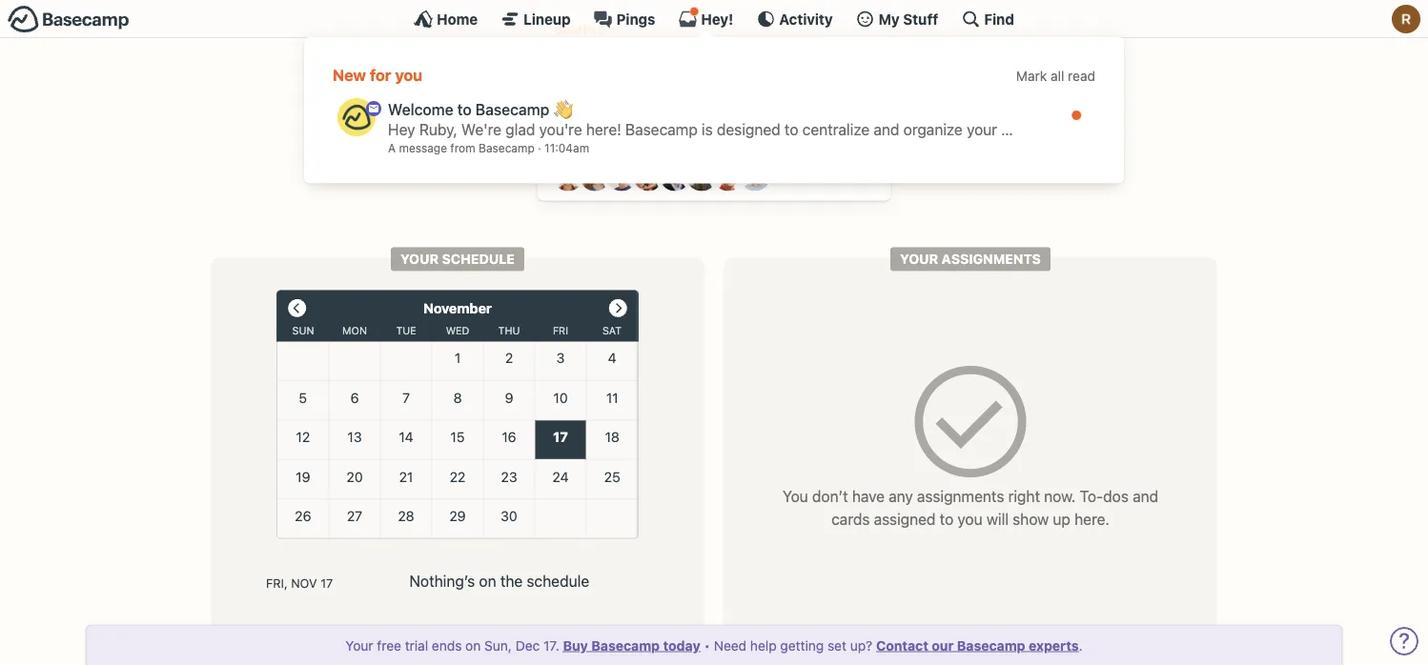 Task type: locate. For each thing, give the bounding box(es) containing it.
basecamp up a message from basecamp 11:04am
[[475, 100, 550, 119]]

basecamp inside 👋 this is a sample project to showcase how we use basecamp to make a podcast called rework. take a look around and explore!
[[607, 85, 679, 103]]

on
[[479, 573, 496, 591], [465, 638, 481, 654]]

this
[[574, 65, 603, 83]]

pings button
[[594, 10, 655, 29]]

lineup
[[524, 10, 571, 27]]

nothing's
[[409, 573, 475, 591]]

here.
[[1075, 510, 1110, 528]]

assigned
[[874, 510, 936, 528]]

1 horizontal spatial you
[[958, 510, 983, 528]]

around
[[707, 105, 755, 123]]

assignments
[[942, 251, 1041, 267]]

activity link
[[756, 10, 833, 29]]

and right to‑dos
[[1133, 487, 1159, 506]]

your
[[400, 251, 439, 267], [900, 251, 938, 267], [345, 638, 373, 654]]

a
[[388, 142, 396, 155]]

on left sun,
[[465, 638, 481, 654]]

2 horizontal spatial your
[[900, 251, 938, 267]]

josh fiske image
[[660, 161, 690, 191]]

👋 up we
[[554, 65, 570, 83]]

0 horizontal spatial and
[[759, 105, 785, 123]]

my
[[879, 10, 900, 27]]

0 horizontal spatial you
[[395, 66, 422, 84]]

showcase
[[758, 65, 827, 83]]

buy
[[563, 638, 588, 654]]

11:04am element
[[544, 142, 589, 155]]

1 horizontal spatial a
[[662, 105, 670, 123]]

0 vertical spatial 👋
[[554, 65, 570, 83]]

your left schedule
[[400, 251, 439, 267]]

victor cooper image
[[740, 161, 770, 191]]

getting
[[780, 638, 824, 654]]

your left assignments
[[900, 251, 938, 267]]

a message from basecamp 11:04am
[[388, 142, 589, 155]]

and down podcast
[[759, 105, 785, 123]]

1 horizontal spatial and
[[1133, 487, 1159, 506]]

a right the is
[[622, 65, 630, 83]]

have
[[852, 487, 885, 506]]

1 vertical spatial 👋
[[553, 100, 569, 119]]

read
[[1068, 68, 1095, 84]]

show
[[1013, 510, 1049, 528]]

your for your assignments
[[900, 251, 938, 267]]

0 horizontal spatial a
[[622, 65, 630, 83]]

cheryl walters image
[[580, 161, 610, 191]]

and
[[759, 105, 785, 123], [1133, 487, 1159, 506]]

from
[[450, 142, 475, 155]]

home
[[437, 10, 478, 27]]

basecamp
[[607, 85, 679, 103], [475, 100, 550, 119], [479, 142, 535, 155], [591, 638, 660, 654], [957, 638, 1025, 654]]

0 vertical spatial and
[[759, 105, 785, 123]]

basecamp right from at the top left
[[479, 142, 535, 155]]

welcome
[[388, 100, 453, 119]]

to
[[740, 65, 754, 83], [683, 85, 697, 103], [457, 100, 472, 119], [940, 510, 954, 528]]

to‑dos
[[1080, 487, 1129, 506]]

you down assignments
[[958, 510, 983, 528]]

mark
[[1016, 68, 1047, 84]]

mark all read button
[[1016, 66, 1095, 86]]

stuff
[[903, 10, 938, 27]]

1 vertical spatial and
[[1133, 487, 1159, 506]]

we
[[554, 85, 574, 103]]

your left free
[[345, 638, 373, 654]]

1 vertical spatial you
[[958, 510, 983, 528]]

and inside 'you don't have any assignments right now. to‑dos and cards assigned to you will show up here.'
[[1133, 487, 1159, 506]]

contact
[[876, 638, 928, 654]]

1 vertical spatial a
[[742, 85, 750, 103]]

find
[[984, 10, 1014, 27]]

basecamp right buy
[[591, 638, 660, 654]]

sample
[[554, 22, 605, 37]]

17.
[[543, 638, 559, 654]]

nicole katz image
[[686, 161, 717, 191]]

fri
[[553, 325, 568, 337]]

pings
[[616, 10, 655, 27]]

0 horizontal spatial your
[[345, 638, 373, 654]]

sun
[[292, 325, 314, 337]]

you
[[395, 66, 422, 84], [958, 510, 983, 528]]

buy basecamp today link
[[563, 638, 700, 654]]

you right for
[[395, 66, 422, 84]]

today
[[663, 638, 700, 654]]

for
[[370, 66, 391, 84]]

nothing's on the schedule
[[409, 573, 589, 591]]

cards
[[831, 510, 870, 528]]

new for you
[[333, 66, 422, 84]]

sample
[[634, 65, 684, 83]]

0 vertical spatial you
[[395, 66, 422, 84]]

to down assignments
[[940, 510, 954, 528]]

free
[[377, 638, 401, 654]]

👋 left use
[[553, 100, 569, 119]]

a
[[622, 65, 630, 83], [742, 85, 750, 103], [662, 105, 670, 123]]

to up from at the top left
[[457, 100, 472, 119]]

a up around at the top of the page
[[742, 85, 750, 103]]

jared davis image
[[606, 161, 637, 191]]

👋 this is a sample project to showcase how we use basecamp to make a podcast called rework. take a look around and explore!
[[554, 65, 859, 123]]

thu
[[498, 325, 520, 337]]

your for your schedule
[[400, 251, 439, 267]]

2 horizontal spatial a
[[742, 85, 750, 103]]

👋 inside "main" element
[[553, 100, 569, 119]]

on left the
[[479, 573, 496, 591]]

basecamp up take
[[607, 85, 679, 103]]

don't
[[812, 487, 848, 506]]

you don't have any assignments right now. to‑dos and cards assigned to you will show up here.
[[783, 487, 1159, 528]]

project
[[688, 65, 736, 83]]

1 horizontal spatial your
[[400, 251, 439, 267]]

fri,
[[266, 576, 288, 590]]

a left look
[[662, 105, 670, 123]]

you inside "main" element
[[395, 66, 422, 84]]

new
[[333, 66, 366, 84]]

now.
[[1044, 487, 1076, 506]]

trial
[[405, 638, 428, 654]]

wed
[[446, 325, 469, 337]]



Task type: vqa. For each thing, say whether or not it's contained in the screenshot.
Victor Cooper image
yes



Task type: describe. For each thing, give the bounding box(es) containing it.
17
[[321, 576, 333, 590]]

assignments
[[917, 487, 1004, 506]]

explore!
[[789, 105, 845, 123]]

.
[[1079, 638, 1083, 654]]

your assignments
[[900, 251, 1041, 267]]

contact our basecamp experts link
[[876, 638, 1079, 654]]

11:04am
[[544, 142, 589, 155]]

home link
[[414, 10, 478, 29]]

mark all read
[[1016, 68, 1095, 84]]

your free trial ends on sun, dec 17. buy basecamp today • need help getting set up? contact our basecamp experts .
[[345, 638, 1083, 654]]

onboarding image
[[366, 101, 381, 116]]

basecamp image
[[337, 98, 376, 136]]

ruby image
[[1392, 5, 1421, 33]]

schedule
[[442, 251, 515, 267]]

to inside 'you don't have any assignments right now. to‑dos and cards assigned to you will show up here.'
[[940, 510, 954, 528]]

your schedule
[[400, 251, 515, 267]]

to right project
[[740, 65, 754, 83]]

welcome to basecamp 👋
[[388, 100, 569, 119]]

2 vertical spatial a
[[662, 105, 670, 123]]

is
[[607, 65, 618, 83]]

nov
[[291, 576, 317, 590]]

look
[[674, 105, 703, 123]]

dec
[[515, 638, 540, 654]]

and inside 👋 this is a sample project to showcase how we use basecamp to make a podcast called rework. take a look around and explore!
[[759, 105, 785, 123]]

november
[[423, 300, 492, 317]]

up?
[[850, 638, 873, 654]]

message
[[399, 142, 447, 155]]

set
[[828, 638, 847, 654]]

will
[[987, 510, 1009, 528]]

basecamp right our
[[957, 638, 1025, 654]]

annie bryan image
[[553, 161, 583, 191]]

👋 inside 👋 this is a sample project to showcase how we use basecamp to make a podcast called rework. take a look around and explore!
[[554, 65, 570, 83]]

need
[[714, 638, 747, 654]]

take
[[626, 105, 658, 123]]

0 vertical spatial on
[[479, 573, 496, 591]]

mon
[[342, 325, 367, 337]]

sun,
[[484, 638, 512, 654]]

main element
[[0, 0, 1428, 183]]

sat
[[602, 325, 622, 337]]

ends
[[432, 638, 462, 654]]

called
[[814, 85, 855, 103]]

right
[[1008, 487, 1040, 506]]

•
[[704, 638, 710, 654]]

fri, nov 17
[[266, 576, 333, 590]]

use
[[578, 85, 603, 103]]

lineup link
[[501, 10, 571, 29]]

jennifer young image
[[633, 161, 664, 191]]

tue
[[396, 325, 416, 337]]

rework.
[[554, 105, 622, 123]]

up
[[1053, 510, 1071, 528]]

steve marsh image
[[713, 161, 744, 191]]

0 vertical spatial a
[[622, 65, 630, 83]]

our
[[932, 638, 954, 654]]

all
[[1051, 68, 1064, 84]]

schedule
[[527, 573, 589, 591]]

find button
[[961, 10, 1014, 29]]

the
[[500, 573, 523, 591]]

you inside 'you don't have any assignments right now. to‑dos and cards assigned to you will show up here.'
[[958, 510, 983, 528]]

my stuff
[[879, 10, 938, 27]]

hey! button
[[678, 7, 733, 29]]

you
[[783, 487, 808, 506]]

how
[[831, 65, 859, 83]]

any
[[889, 487, 913, 506]]

my stuff button
[[856, 10, 938, 29]]

podcast
[[754, 85, 810, 103]]

make
[[701, 85, 738, 103]]

to up look
[[683, 85, 697, 103]]

hey!
[[701, 10, 733, 27]]

1 vertical spatial on
[[465, 638, 481, 654]]

experts
[[1029, 638, 1079, 654]]

activity
[[779, 10, 833, 27]]

to inside "main" element
[[457, 100, 472, 119]]

switch accounts image
[[8, 5, 130, 34]]

help
[[750, 638, 777, 654]]



